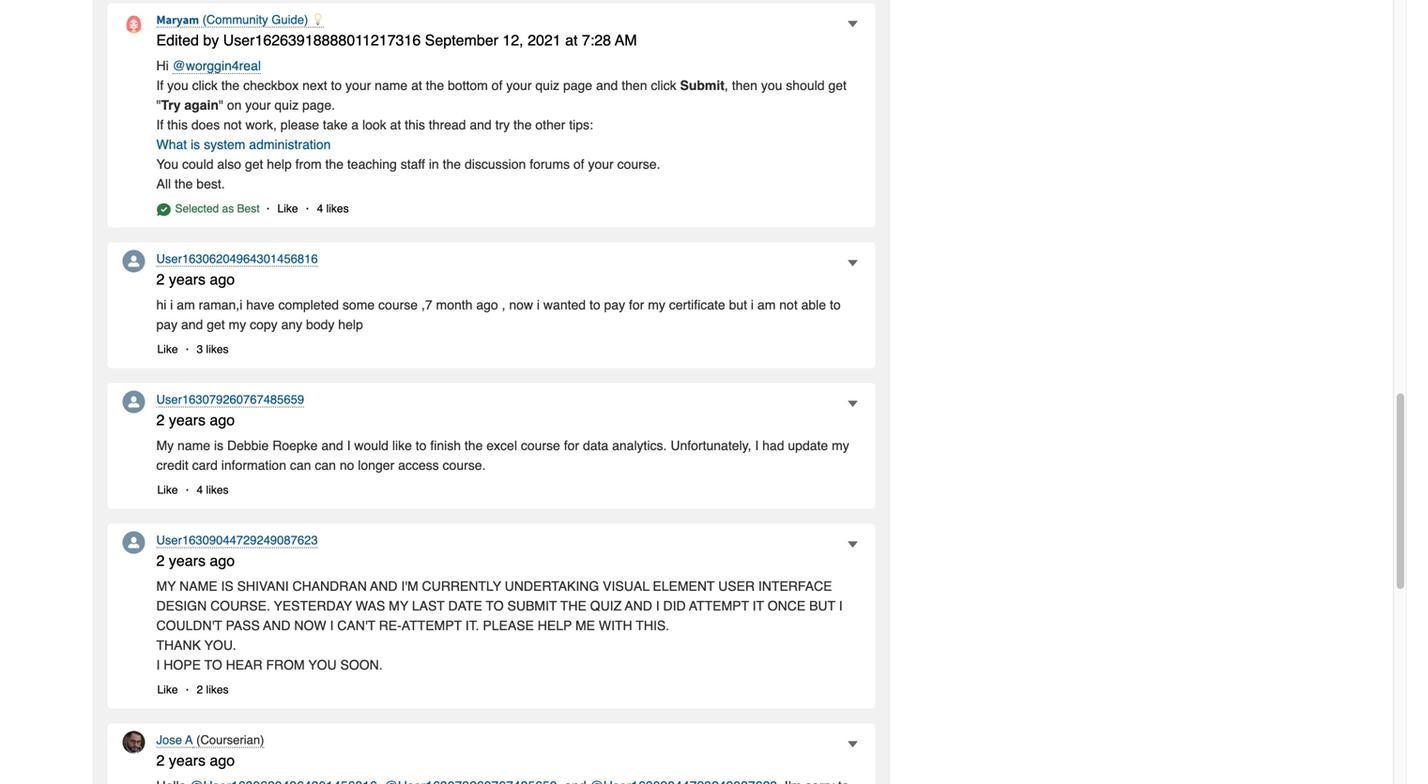 Task type: vqa. For each thing, say whether or not it's contained in the screenshot.
&
no



Task type: locate. For each thing, give the bounding box(es) containing it.
0 horizontal spatial of
[[492, 78, 503, 93]]

could
[[182, 157, 214, 172]]

1 vertical spatial my
[[389, 599, 408, 614]]

, left should
[[725, 78, 728, 93]]

my up re-
[[389, 599, 408, 614]]

1 i from the left
[[170, 298, 173, 313]]

best
[[237, 202, 260, 216]]

0 horizontal spatial you
[[167, 78, 188, 93]]

user163079260767485659
[[156, 393, 304, 407]]

1 horizontal spatial ,
[[725, 78, 728, 93]]

1 vertical spatial help
[[338, 317, 363, 332]]

like for user163079260767485659 2 years ago
[[157, 484, 178, 497]]

2 inside jose a (courserian) 2 years ago
[[156, 753, 165, 770]]

from
[[266, 658, 305, 673]]

user16306204964301456816 2 years ago
[[156, 252, 318, 288]]

you
[[167, 78, 188, 93], [761, 78, 783, 93]]

0 vertical spatial to
[[486, 599, 504, 614]]

the left excel
[[465, 439, 483, 454]]

1 vertical spatial course
[[521, 439, 560, 454]]

and inside my name is debbie roepke and i would like to finish the excel course for data analytics.  unfortunately, i had update my credit card information can can no longer access course.
[[321, 439, 343, 454]]

i
[[347, 439, 351, 454], [755, 439, 759, 454], [656, 599, 660, 614], [839, 599, 843, 614], [330, 619, 334, 634], [156, 658, 160, 673]]

2 years from the top
[[169, 412, 206, 429]]

1 this from the left
[[167, 117, 188, 132]]

the right try at the left top of page
[[514, 117, 532, 132]]

if inside if this does not work, please take a look at this thread and try the other tips: what is system administration you could also get help from the teaching staff in the discussion forums of your course. all the best.
[[156, 117, 164, 132]]

user16309044729249087623 image
[[123, 532, 145, 555]]

help down some
[[338, 317, 363, 332]]

to
[[486, 599, 504, 614], [204, 658, 222, 673]]

like left 3
[[157, 343, 178, 356]]

course. right forums
[[617, 157, 661, 172]]

1 horizontal spatial then
[[732, 78, 758, 93]]

currently
[[422, 579, 501, 594]]

is
[[221, 579, 234, 594]]

i right hi
[[170, 298, 173, 313]]

1 horizontal spatial 4
[[317, 202, 323, 216]]

3 i from the left
[[751, 298, 754, 313]]

course.
[[210, 599, 270, 614]]

hi
[[156, 58, 169, 73]]

am
[[615, 32, 637, 49]]

@worggin4real
[[172, 58, 261, 73]]

last
[[412, 599, 445, 614]]

0 vertical spatial attempt
[[689, 599, 749, 614]]

ago inside user163079260767485659 2 years ago
[[210, 412, 235, 429]]

0 horizontal spatial my
[[229, 317, 246, 332]]

ago down user16306204964301456816 link
[[210, 271, 235, 288]]

, left now
[[502, 298, 506, 313]]

likes for user163079260767485659 2 years ago
[[206, 484, 229, 497]]

and left try at the left top of page
[[470, 117, 492, 132]]

my right the "update"
[[832, 439, 850, 454]]

help down 'administration'
[[267, 157, 292, 172]]

1 horizontal spatial can
[[315, 458, 336, 473]]

, inside the hi i am raman,i have completed some course  ,7 month ago , now i wanted to pay for my certificate but i am not able to pay and get my copy any body help
[[502, 298, 506, 313]]

years inside user16309044729249087623 2 years ago
[[169, 553, 206, 570]]

1 years from the top
[[169, 271, 206, 288]]

element
[[653, 579, 715, 594]]

4 likes down the from
[[317, 202, 349, 216]]

guide)
[[272, 13, 308, 27]]

and right "page"
[[596, 78, 618, 93]]

1 vertical spatial name
[[178, 439, 210, 454]]

1 vertical spatial to
[[204, 658, 222, 673]]

this up what at the left top of page
[[167, 117, 188, 132]]

1 horizontal spatial "
[[219, 98, 223, 113]]

0 vertical spatial for
[[629, 298, 644, 313]]

4 years from the top
[[169, 753, 206, 770]]

" inside , then you should get "
[[156, 98, 161, 113]]

0 horizontal spatial click
[[192, 78, 218, 93]]

2 right the user16309044729249087623 icon
[[156, 553, 165, 570]]

0 vertical spatial quiz
[[536, 78, 560, 93]]

1 horizontal spatial course.
[[617, 157, 661, 172]]

4 down card
[[197, 484, 203, 497]]

like down credit
[[157, 484, 178, 497]]

ago down '(courserian)'
[[210, 753, 235, 770]]

edited
[[156, 32, 199, 49]]

to right able
[[830, 298, 841, 313]]

hi @worggin4real
[[156, 58, 261, 73]]

now
[[509, 298, 533, 313]]

" left on
[[219, 98, 223, 113]]

1 vertical spatial attempt
[[402, 619, 462, 634]]

2 down hope
[[197, 684, 203, 697]]

checkbox
[[243, 78, 299, 93]]

quiz
[[536, 78, 560, 93], [275, 98, 299, 113]]

0 vertical spatial pay
[[604, 298, 625, 313]]

click left submit
[[651, 78, 677, 93]]

0 vertical spatial name
[[375, 78, 408, 93]]

1 horizontal spatial for
[[629, 298, 644, 313]]

name inside my name is debbie roepke and i would like to finish the excel course for data analytics.  unfortunately, i had update my credit card information can can no longer access course.
[[178, 439, 210, 454]]

2 horizontal spatial get
[[829, 78, 847, 93]]

at left bottom
[[411, 78, 422, 93]]

ago down user163079260767485659 link
[[210, 412, 235, 429]]

2 inside user16309044729249087623 2 years ago
[[156, 553, 165, 570]]

tips:
[[569, 117, 593, 132]]

at right look
[[390, 117, 401, 132]]

my left certificate
[[648, 298, 666, 313]]

0 vertical spatial at
[[565, 32, 578, 49]]

help
[[267, 157, 292, 172], [338, 317, 363, 332]]

click up again at the top
[[192, 78, 218, 93]]

ago right month
[[476, 298, 498, 313]]

staff
[[401, 157, 425, 172]]

1 horizontal spatial course
[[521, 439, 560, 454]]

1 vertical spatial 4 likes button
[[196, 484, 230, 497]]

data
[[583, 439, 609, 454]]

0 vertical spatial 4
[[317, 202, 323, 216]]

to
[[331, 78, 342, 93], [590, 298, 601, 313], [830, 298, 841, 313], [416, 439, 427, 454]]

2 inside user163079260767485659 2 years ago
[[156, 412, 165, 429]]

, then you should get "
[[156, 78, 847, 113]]

2 click from the left
[[651, 78, 677, 93]]

course left ,7
[[378, 298, 418, 313]]

1 horizontal spatial my
[[648, 298, 666, 313]]

2 if from the top
[[156, 117, 164, 132]]

1 vertical spatial 4 likes
[[197, 484, 229, 497]]

1 horizontal spatial get
[[245, 157, 263, 172]]

able
[[801, 298, 826, 313]]

is up could
[[191, 137, 200, 152]]

to down you.
[[204, 658, 222, 673]]

"
[[156, 98, 161, 113], [219, 98, 223, 113]]

my up the design
[[156, 579, 176, 594]]

then right submit
[[732, 78, 758, 93]]

ago for user16306204964301456816 2 years ago
[[210, 271, 235, 288]]

years inside user163079260767485659 2 years ago
[[169, 412, 206, 429]]

2 vertical spatial and
[[263, 619, 291, 634]]

0 horizontal spatial course.
[[443, 458, 486, 473]]

course
[[378, 298, 418, 313], [521, 439, 560, 454]]

2 then from the left
[[732, 78, 758, 93]]

name up look
[[375, 78, 408, 93]]

2 up hi
[[156, 271, 165, 288]]

for inside the hi i am raman,i have completed some course  ,7 month ago , now i wanted to pay for my certificate but i am not able to pay and get my copy any body help
[[629, 298, 644, 313]]

in
[[429, 157, 439, 172]]

years up my
[[169, 412, 206, 429]]

0 vertical spatial 4 likes button
[[316, 202, 350, 216]]

1 vertical spatial course.
[[443, 458, 486, 473]]

2 horizontal spatial my
[[832, 439, 850, 454]]

0 horizontal spatial this
[[167, 117, 188, 132]]

years up name
[[169, 553, 206, 570]]

1 horizontal spatial click
[[651, 78, 677, 93]]

1 vertical spatial not
[[780, 298, 798, 313]]

2
[[156, 271, 165, 288], [156, 412, 165, 429], [156, 553, 165, 570], [197, 684, 203, 697], [156, 753, 165, 770]]

ago for user163079260767485659 2 years ago
[[210, 412, 235, 429]]

1 click from the left
[[192, 78, 218, 93]]

0 vertical spatial 4 likes
[[317, 202, 349, 216]]

to right like
[[416, 439, 427, 454]]

couldn't
[[156, 619, 222, 634]]

0 horizontal spatial for
[[564, 439, 579, 454]]

selected as best
[[175, 202, 260, 216]]

and left now
[[263, 619, 291, 634]]

years down a
[[169, 753, 206, 770]]

for left data
[[564, 439, 579, 454]]

get inside , then you should get "
[[829, 78, 847, 93]]

0 horizontal spatial 4 likes
[[197, 484, 229, 497]]

2 vertical spatial get
[[207, 317, 225, 332]]

design
[[156, 599, 207, 614]]

did
[[663, 599, 686, 614]]

1 horizontal spatial not
[[780, 298, 798, 313]]

0 horizontal spatial help
[[267, 157, 292, 172]]

ago inside jose a (courserian) 2 years ago
[[210, 753, 235, 770]]

0 vertical spatial get
[[829, 78, 847, 93]]

try
[[495, 117, 510, 132]]

please
[[483, 619, 534, 634]]

2 vertical spatial at
[[390, 117, 401, 132]]

at inside if this does not work, please take a look at this thread and try the other tips: what is system administration you could also get help from the teaching staff in the discussion forums of your course. all the best.
[[390, 117, 401, 132]]

user163079260767485659 2 years ago
[[156, 393, 304, 429]]

is inside my name is debbie roepke and i would like to finish the excel course for data analytics.  unfortunately, i had update my credit card information can can no longer access course.
[[214, 439, 224, 454]]

and inside if this does not work, please take a look at this thread and try the other tips: what is system administration you could also get help from the teaching staff in the discussion forums of your course. all the best.
[[470, 117, 492, 132]]

2 for user163079260767485659 2 years ago
[[156, 412, 165, 429]]

pay right the wanted
[[604, 298, 625, 313]]

my down raman,i
[[229, 317, 246, 332]]

1 vertical spatial at
[[411, 78, 422, 93]]

attempt down last
[[402, 619, 462, 634]]

name up card
[[178, 439, 210, 454]]

was
[[356, 599, 385, 614]]

not inside if this does not work, please take a look at this thread and try the other tips: what is system administration you could also get help from the teaching staff in the discussion forums of your course. all the best.
[[224, 117, 242, 132]]

1 horizontal spatial at
[[411, 78, 422, 93]]

0 vertical spatial not
[[224, 117, 242, 132]]

1 " from the left
[[156, 98, 161, 113]]

and inside the hi i am raman,i have completed some course  ,7 month ago , now i wanted to pay for my certificate but i am not able to pay and get my copy any body help
[[181, 317, 203, 332]]

1 vertical spatial get
[[245, 157, 263, 172]]

quiz left "page"
[[536, 78, 560, 93]]

0 vertical spatial help
[[267, 157, 292, 172]]

years inside jose a (courserian) 2 years ago
[[169, 753, 206, 770]]

2 can from the left
[[315, 458, 336, 473]]

jose a link
[[156, 734, 193, 749]]

2 horizontal spatial at
[[565, 32, 578, 49]]

this.
[[636, 619, 670, 634]]

but
[[809, 599, 836, 614]]

likes
[[326, 202, 349, 216], [206, 343, 229, 356], [206, 484, 229, 497], [206, 684, 229, 697]]

1 vertical spatial ,
[[502, 298, 506, 313]]

years up raman,i
[[169, 271, 206, 288]]

" down the "hi"
[[156, 98, 161, 113]]

1 vertical spatial for
[[564, 439, 579, 454]]

you left should
[[761, 78, 783, 93]]

get inside the hi i am raman,i have completed some course  ,7 month ago , now i wanted to pay for my certificate but i am not able to pay and get my copy any body help
[[207, 317, 225, 332]]

0 horizontal spatial name
[[178, 439, 210, 454]]

4 likes button
[[316, 202, 350, 216], [196, 484, 230, 497]]

this left thread
[[405, 117, 425, 132]]

2 inside user16306204964301456816 2 years ago
[[156, 271, 165, 288]]

click
[[192, 78, 218, 93], [651, 78, 677, 93]]

yesterday
[[274, 599, 352, 614]]

1 vertical spatial is
[[214, 439, 224, 454]]

user163079260767485659 image
[[123, 391, 145, 414]]

interface
[[759, 579, 832, 594]]

0 vertical spatial course.
[[617, 157, 661, 172]]

(community
[[202, 13, 268, 27]]

1 if from the top
[[156, 78, 164, 93]]

from
[[295, 157, 322, 172]]

i
[[170, 298, 173, 313], [537, 298, 540, 313], [751, 298, 754, 313]]

0 horizontal spatial course
[[378, 298, 418, 313]]

to up the please
[[486, 599, 504, 614]]

1 vertical spatial if
[[156, 117, 164, 132]]

if down the "hi"
[[156, 78, 164, 93]]

and up no
[[321, 439, 343, 454]]

text default image
[[156, 202, 171, 217]]

get inside if this does not work, please take a look at this thread and try the other tips: what is system administration you could also get help from the teaching staff in the discussion forums of your course. all the best.
[[245, 157, 263, 172]]

0 horizontal spatial at
[[390, 117, 401, 132]]

system
[[204, 137, 245, 152]]

it
[[753, 599, 764, 614]]

now
[[294, 619, 326, 634]]

your up the work,
[[245, 98, 271, 113]]

2 down jose at the left bottom of page
[[156, 753, 165, 770]]

0 horizontal spatial ,
[[502, 298, 506, 313]]

is up card
[[214, 439, 224, 454]]

jose a (courserian) 2 years ago
[[156, 734, 264, 770]]

0 vertical spatial my
[[648, 298, 666, 313]]

and up was
[[370, 579, 398, 594]]

course right excel
[[521, 439, 560, 454]]

0 horizontal spatial is
[[191, 137, 200, 152]]

then down am
[[622, 78, 647, 93]]

ago inside user16306204964301456816 2 years ago
[[210, 271, 235, 288]]

1 horizontal spatial is
[[214, 439, 224, 454]]

get down raman,i
[[207, 317, 225, 332]]

your
[[346, 78, 371, 93], [506, 78, 532, 93], [245, 98, 271, 113], [588, 157, 614, 172]]

your up a
[[346, 78, 371, 93]]

of right forums
[[574, 157, 585, 172]]

the
[[560, 599, 587, 614]]

2 " from the left
[[219, 98, 223, 113]]

course. down finish
[[443, 458, 486, 473]]

2 you from the left
[[761, 78, 783, 93]]

longer
[[358, 458, 395, 473]]

0 horizontal spatial not
[[224, 117, 242, 132]]

0 horizontal spatial "
[[156, 98, 161, 113]]

0 horizontal spatial my
[[156, 579, 176, 594]]

1 horizontal spatial pay
[[604, 298, 625, 313]]

1 horizontal spatial you
[[761, 78, 783, 93]]

completed
[[278, 298, 339, 313]]

get
[[829, 78, 847, 93], [245, 157, 263, 172], [207, 317, 225, 332]]

years inside user16306204964301456816 2 years ago
[[169, 271, 206, 288]]

1 horizontal spatial and
[[370, 579, 398, 594]]

3 years from the top
[[169, 553, 206, 570]]

the up on
[[221, 78, 240, 93]]

𝗠𝗮𝗿𝘆𝗮𝗺 (community guide) 💡 image
[[123, 11, 145, 33]]

2 vertical spatial my
[[832, 439, 850, 454]]

2 horizontal spatial and
[[625, 599, 652, 614]]

then inside , then you should get "
[[732, 78, 758, 93]]

and down the visual
[[625, 599, 652, 614]]

1 horizontal spatial this
[[405, 117, 425, 132]]

2 horizontal spatial i
[[751, 298, 754, 313]]

likes down the hear
[[206, 684, 229, 697]]

1 vertical spatial pay
[[156, 317, 178, 332]]

ago inside user16309044729249087623 2 years ago
[[210, 553, 235, 570]]

4 likes button down card
[[196, 484, 230, 497]]

body
[[306, 317, 335, 332]]

am right but at the top right of the page
[[758, 298, 776, 313]]

0 horizontal spatial get
[[207, 317, 225, 332]]

1 vertical spatial of
[[574, 157, 585, 172]]

4 likes button down the from
[[316, 202, 350, 216]]

help inside if this does not work, please take a look at this thread and try the other tips: what is system administration you could also get help from the teaching staff in the discussion forums of your course. all the best.
[[267, 157, 292, 172]]

hi i am raman,i have completed some course  ,7 month ago , now i wanted to pay for my certificate but i am not able to pay and get my copy any body help
[[156, 298, 841, 332]]

course inside the hi i am raman,i have completed some course  ,7 month ago , now i wanted to pay for my certificate but i am not able to pay and get my copy any body help
[[378, 298, 418, 313]]

@worggin4real link
[[172, 58, 261, 74]]

like down hope
[[157, 684, 178, 697]]

2 for user16309044729249087623 2 years ago
[[156, 553, 165, 570]]

bottom
[[448, 78, 488, 93]]

0 vertical spatial of
[[492, 78, 503, 93]]

1 horizontal spatial my
[[389, 599, 408, 614]]

like button for user16309044729249087623 2 years ago
[[156, 684, 179, 697]]

0 horizontal spatial am
[[177, 298, 195, 313]]

for left certificate
[[629, 298, 644, 313]]

for inside my name is debbie roepke and i would like to finish the excel course for data analytics.  unfortunately, i had update my credit card information can can no longer access course.
[[564, 439, 579, 454]]

1 horizontal spatial help
[[338, 317, 363, 332]]

0 horizontal spatial then
[[622, 78, 647, 93]]

had
[[763, 439, 784, 454]]

if for if you click the checkbox next to your name at the bottom of your quiz page and then click submit
[[156, 78, 164, 93]]

of right bottom
[[492, 78, 503, 93]]

like button down hope
[[156, 684, 179, 697]]

for
[[629, 298, 644, 313], [564, 439, 579, 454]]

you up try
[[167, 78, 188, 93]]

debbie
[[227, 439, 269, 454]]

, inside , then you should get "
[[725, 78, 728, 93]]

ago down the user16309044729249087623 "link"
[[210, 553, 235, 570]]

a
[[185, 734, 193, 748]]

1 then from the left
[[622, 78, 647, 93]]

likes down teaching
[[326, 202, 349, 216]]

if down try
[[156, 117, 164, 132]]

1 horizontal spatial i
[[537, 298, 540, 313]]

like button for user16306204964301456816 2 years ago
[[156, 343, 179, 356]]

0 vertical spatial is
[[191, 137, 200, 152]]

can down the 'roepke'
[[290, 458, 311, 473]]

at left "7:28"
[[565, 32, 578, 49]]

shivani
[[237, 579, 289, 594]]

this
[[167, 117, 188, 132], [405, 117, 425, 132]]

course. inside if this does not work, please take a look at this thread and try the other tips: what is system administration you could also get help from the teaching staff in the discussion forums of your course. all the best.
[[617, 157, 661, 172]]

can left no
[[315, 458, 336, 473]]

get right should
[[829, 78, 847, 93]]

0 vertical spatial course
[[378, 298, 418, 313]]

your inside if this does not work, please take a look at this thread and try the other tips: what is system administration you could also get help from the teaching staff in the discussion forums of your course. all the best.
[[588, 157, 614, 172]]

1 horizontal spatial of
[[574, 157, 585, 172]]

pay down hi
[[156, 317, 178, 332]]

like for user16309044729249087623 2 years ago
[[157, 684, 178, 697]]

like button down credit
[[156, 484, 179, 497]]

0 horizontal spatial i
[[170, 298, 173, 313]]

4 down the from
[[317, 202, 323, 216]]

0 horizontal spatial attempt
[[402, 619, 462, 634]]

to inside my name is debbie roepke and i would like to finish the excel course for data analytics.  unfortunately, i had update my credit card information can can no longer access course.
[[416, 439, 427, 454]]

of
[[492, 78, 503, 93], [574, 157, 585, 172]]

1 vertical spatial 4
[[197, 484, 203, 497]]

i right but at the top right of the page
[[751, 298, 754, 313]]

can't
[[337, 619, 376, 634]]

0 horizontal spatial quiz
[[275, 98, 299, 113]]

name
[[375, 78, 408, 93], [178, 439, 210, 454]]



Task type: describe. For each thing, give the bounding box(es) containing it.
jose
[[156, 734, 182, 748]]

user16306204964301456816
[[156, 252, 318, 266]]

not inside the hi i am raman,i have completed some course  ,7 month ago , now i wanted to pay for my certificate but i am not able to pay and get my copy any body help
[[780, 298, 798, 313]]

at for bottom
[[411, 78, 422, 93]]

certificate
[[669, 298, 726, 313]]

selected
[[175, 202, 219, 216]]

chandran
[[292, 579, 367, 594]]

if this does not work, please take a look at this thread and try the other tips: what is system administration you could also get help from the teaching staff in the discussion forums of your course. all the best.
[[156, 117, 661, 192]]

administration
[[249, 137, 331, 152]]

0 horizontal spatial 4
[[197, 484, 203, 497]]

hope
[[164, 658, 201, 673]]

finish
[[430, 439, 461, 454]]

3
[[197, 343, 203, 356]]

1 vertical spatial my
[[229, 317, 246, 332]]

should
[[786, 78, 825, 93]]

0 horizontal spatial and
[[263, 619, 291, 634]]

no
[[340, 458, 354, 473]]

years for user163079260767485659 2 years ago
[[169, 412, 206, 429]]

like button right best
[[277, 202, 299, 216]]

2 this from the left
[[405, 117, 425, 132]]

to right the wanted
[[590, 298, 601, 313]]

1 horizontal spatial quiz
[[536, 78, 560, 93]]

any
[[281, 317, 302, 332]]

me
[[576, 619, 595, 634]]

you inside , then you should get "
[[761, 78, 783, 93]]

update
[[788, 439, 828, 454]]

𝗠𝗮𝗿𝘆𝗮𝗺 (community guide) 💡 edited by user16263918888011217316 september 12, 2021 at 7:28 am
[[156, 13, 637, 49]]

hear
[[226, 658, 263, 673]]

2 for user16306204964301456816 2 years ago
[[156, 271, 165, 288]]

i left "had"
[[755, 439, 759, 454]]

i left did
[[656, 599, 660, 614]]

unfortunately,
[[671, 439, 752, 454]]

visual
[[603, 579, 650, 594]]

likes for user16306204964301456816 2 years ago
[[206, 343, 229, 356]]

years for user16306204964301456816 2 years ago
[[169, 271, 206, 288]]

discussion
[[465, 157, 526, 172]]

you
[[156, 157, 179, 172]]

0 horizontal spatial 4 likes button
[[196, 484, 230, 497]]

have
[[246, 298, 275, 313]]

by
[[203, 32, 219, 49]]

roepke
[[272, 439, 318, 454]]

work,
[[245, 117, 277, 132]]

like right best
[[278, 202, 298, 216]]

7:28
[[582, 32, 611, 49]]

at for thread
[[390, 117, 401, 132]]

0 vertical spatial my
[[156, 579, 176, 594]]

all
[[156, 177, 171, 192]]

i right but
[[839, 599, 843, 614]]

submit
[[680, 78, 725, 93]]

user16306204964301456816 image
[[123, 250, 145, 273]]

also
[[217, 157, 241, 172]]

likes for user16309044729249087623 2 years ago
[[206, 684, 229, 697]]

again
[[184, 98, 219, 113]]

try again " on your quiz page.
[[161, 98, 335, 113]]

1 can from the left
[[290, 458, 311, 473]]

page.
[[302, 98, 335, 113]]

i left hope
[[156, 658, 160, 673]]

external user - jose a (null) image
[[123, 732, 145, 755]]

analytics.
[[612, 439, 667, 454]]

user16263918888011217316
[[223, 32, 421, 49]]

next
[[302, 78, 327, 93]]

1 you from the left
[[167, 78, 188, 93]]

if for if this does not work, please take a look at this thread and try the other tips: what is system administration you could also get help from the teaching staff in the discussion forums of your course. all the best.
[[156, 117, 164, 132]]

course. inside my name is debbie roepke and i would like to finish the excel course for data analytics.  unfortunately, i had update my credit card information can can no longer access course.
[[443, 458, 486, 473]]

i up no
[[347, 439, 351, 454]]

a
[[351, 117, 359, 132]]

i right now
[[330, 619, 334, 634]]

but
[[729, 298, 747, 313]]

help
[[538, 619, 572, 634]]

3 likes button
[[196, 343, 230, 356]]

thread
[[429, 117, 466, 132]]

the inside my name is debbie roepke and i would like to finish the excel course for data analytics.  unfortunately, i had update my credit card information can can no longer access course.
[[465, 439, 483, 454]]

my name is debbie roepke and i would like to finish the excel course for data analytics.  unfortunately, i had update my credit card information can can no longer access course.
[[156, 439, 850, 473]]

,7
[[422, 298, 433, 313]]

user163079260767485659 link
[[156, 393, 304, 408]]

access
[[398, 458, 439, 473]]

take
[[323, 117, 348, 132]]

look
[[362, 117, 387, 132]]

teaching
[[347, 157, 397, 172]]

thank
[[156, 639, 201, 654]]

course inside my name is debbie roepke and i would like to finish the excel course for data analytics.  unfortunately, i had update my credit card information can can no longer access course.
[[521, 439, 560, 454]]

september
[[425, 32, 499, 49]]

my name is shivani chandran and i'm currently undertaking visual element user interface design course. yesterday was my last date to submit the quiz and i did attempt it once but i couldn't pass and now i can't re-attempt it. please help me with this. thank you. i hope to hear from you soon.
[[156, 579, 843, 673]]

wanted
[[544, 298, 586, 313]]

user16306204964301456816 link
[[156, 252, 318, 267]]

with
[[599, 619, 633, 634]]

my inside my name is debbie roepke and i would like to finish the excel course for data analytics.  unfortunately, i had update my credit card information can can no longer access course.
[[832, 439, 850, 454]]

the left bottom
[[426, 78, 444, 93]]

card
[[192, 458, 218, 473]]

1 am from the left
[[177, 298, 195, 313]]

like for user16306204964301456816 2 years ago
[[157, 343, 178, 356]]

1 vertical spatial quiz
[[275, 98, 299, 113]]

1 horizontal spatial 4 likes
[[317, 202, 349, 216]]

𝗠𝗮𝗿𝘆𝗮𝗺
[[156, 13, 199, 27]]

you
[[308, 658, 337, 673]]

other
[[536, 117, 566, 132]]

would
[[354, 439, 389, 454]]

user16309044729249087623 link
[[156, 534, 318, 549]]

ago inside the hi i am raman,i have completed some course  ,7 month ago , now i wanted to pay for my certificate but i am not able to pay and get my copy any body help
[[476, 298, 498, 313]]

1 horizontal spatial name
[[375, 78, 408, 93]]

your up try at the left top of page
[[506, 78, 532, 93]]

(courserian)
[[196, 734, 264, 748]]

once
[[768, 599, 806, 614]]

the right the 'in'
[[443, 157, 461, 172]]

quiz
[[590, 599, 622, 614]]

like button for user163079260767485659 2 years ago
[[156, 484, 179, 497]]

it.
[[465, 619, 479, 634]]

soon.
[[340, 658, 383, 673]]

💡
[[312, 13, 324, 27]]

2 i from the left
[[537, 298, 540, 313]]

hi
[[156, 298, 167, 313]]

0 vertical spatial and
[[370, 579, 398, 594]]

of inside if this does not work, please take a look at this thread and try the other tips: what is system administration you could also get help from the teaching staff in the discussion forums of your course. all the best.
[[574, 157, 585, 172]]

pass
[[226, 619, 260, 634]]

re-
[[379, 619, 402, 634]]

ago for user16309044729249087623 2 years ago
[[210, 553, 235, 570]]

1 horizontal spatial attempt
[[689, 599, 749, 614]]

date
[[448, 599, 482, 614]]

what
[[156, 137, 187, 152]]

excel
[[487, 439, 517, 454]]

forums
[[530, 157, 570, 172]]

the right all
[[175, 177, 193, 192]]

the right the from
[[325, 157, 344, 172]]

user16309044729249087623
[[156, 534, 318, 548]]

on
[[227, 98, 242, 113]]

if you click the checkbox next to your name at the bottom of your quiz page and then click submit
[[156, 78, 725, 93]]

is inside if this does not work, please take a look at this thread and try the other tips: what is system administration you could also get help from the teaching staff in the discussion forums of your course. all the best.
[[191, 137, 200, 152]]

best.
[[197, 177, 225, 192]]

0 horizontal spatial pay
[[156, 317, 178, 332]]

does
[[191, 117, 220, 132]]

1 horizontal spatial 4 likes button
[[316, 202, 350, 216]]

month
[[436, 298, 473, 313]]

years for user16309044729249087623 2 years ago
[[169, 553, 206, 570]]

to right next at the left top of page
[[331, 78, 342, 93]]

raman,i
[[199, 298, 243, 313]]

at inside 𝗠𝗮𝗿𝘆𝗮𝗺 (community guide) 💡 edited by user16263918888011217316 september 12, 2021 at 7:28 am
[[565, 32, 578, 49]]

2 am from the left
[[758, 298, 776, 313]]

help inside the hi i am raman,i have completed some course  ,7 month ago , now i wanted to pay for my certificate but i am not able to pay and get my copy any body help
[[338, 317, 363, 332]]



